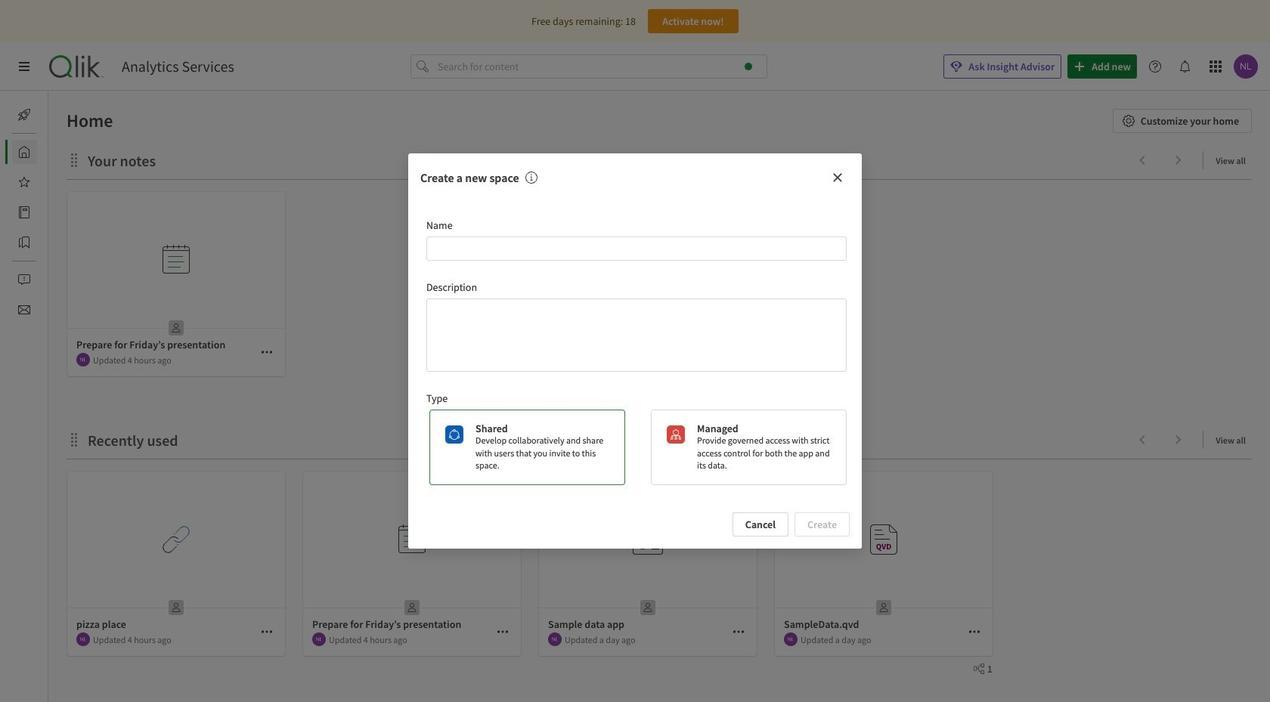 Task type: locate. For each thing, give the bounding box(es) containing it.
getting started image
[[18, 109, 30, 121]]

home image
[[18, 146, 30, 158]]

home badge image
[[745, 63, 752, 70]]

dialog
[[408, 153, 862, 549]]

main content
[[42, 91, 1270, 702]]

catalog image
[[18, 206, 30, 218]]

noah lott image
[[76, 633, 90, 646], [312, 633, 326, 646]]

1 move collection image from the top
[[67, 152, 82, 167]]

1 vertical spatial move collection image
[[67, 432, 82, 447]]

0 vertical spatial move collection image
[[67, 152, 82, 167]]

subscriptions image
[[18, 304, 30, 316]]

None text field
[[426, 236, 847, 261], [426, 298, 847, 372], [426, 236, 847, 261], [426, 298, 847, 372]]

navigation pane element
[[0, 97, 48, 328]]

noah lott image
[[76, 353, 90, 367], [548, 633, 562, 646], [784, 633, 798, 646]]

option group
[[423, 410, 847, 486]]

move collection image
[[67, 152, 82, 167], [67, 432, 82, 447]]

1 horizontal spatial noah lott image
[[312, 633, 326, 646]]

0 horizontal spatial noah lott image
[[76, 353, 90, 367]]

2 horizontal spatial noah lott image
[[784, 633, 798, 646]]

close image
[[832, 171, 844, 184]]

0 horizontal spatial noah lott image
[[76, 633, 90, 646]]

alerts image
[[18, 274, 30, 286]]

noah lott element
[[76, 353, 90, 367], [76, 633, 90, 646], [312, 633, 326, 646], [548, 633, 562, 646], [784, 633, 798, 646]]



Task type: describe. For each thing, give the bounding box(es) containing it.
1 noah lott image from the left
[[76, 633, 90, 646]]

collections image
[[18, 237, 30, 249]]

open sidebar menu image
[[18, 60, 30, 73]]

1 horizontal spatial noah lott image
[[548, 633, 562, 646]]

2 move collection image from the top
[[67, 432, 82, 447]]

analytics services element
[[122, 57, 234, 76]]

favorites image
[[18, 176, 30, 188]]

2 noah lott image from the left
[[312, 633, 326, 646]]



Task type: vqa. For each thing, say whether or not it's contained in the screenshot.
"Explore the demo" image
no



